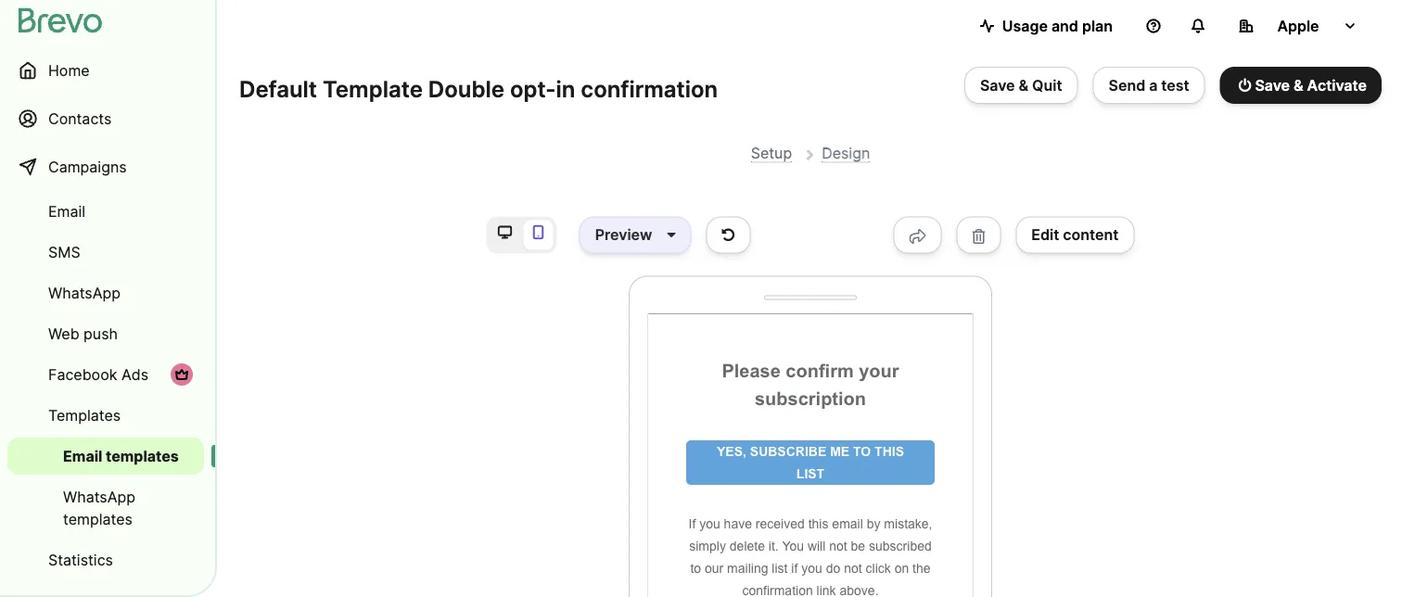 Task type: vqa. For each thing, say whether or not it's contained in the screenshot.
rightmost question circle icon
no



Task type: locate. For each thing, give the bounding box(es) containing it.
0 vertical spatial templates
[[106, 447, 179, 465]]

0 vertical spatial email
[[48, 202, 85, 220]]

2 & from the left
[[1294, 76, 1304, 94]]

& left quit
[[1019, 76, 1029, 94]]

usage
[[1002, 17, 1048, 35]]

1 vertical spatial email
[[63, 447, 102, 465]]

templates down templates link
[[106, 447, 179, 465]]

&
[[1019, 76, 1029, 94], [1294, 76, 1304, 94]]

1 horizontal spatial &
[[1294, 76, 1304, 94]]

2 save from the left
[[1255, 76, 1290, 94]]

whatsapp
[[48, 284, 121, 302], [63, 488, 135, 506]]

templates
[[106, 447, 179, 465], [63, 510, 133, 528]]

rotate left image
[[722, 228, 735, 243]]

facebook
[[48, 365, 117, 384]]

save left quit
[[980, 76, 1015, 94]]

preview
[[595, 226, 652, 244]]

web
[[48, 325, 79, 343]]

save & activate button
[[1220, 67, 1382, 104]]

1 vertical spatial whatsapp
[[63, 488, 135, 506]]

email up sms
[[48, 202, 85, 220]]

templates for whatsapp templates
[[63, 510, 133, 528]]

edit content
[[1032, 226, 1119, 244]]

a
[[1149, 76, 1158, 94]]

default
[[239, 75, 317, 102]]

templates link
[[7, 397, 204, 434]]

opt-
[[510, 75, 556, 102]]

& inside button
[[1019, 76, 1029, 94]]

templates up statistics link
[[63, 510, 133, 528]]

save & activate
[[1255, 76, 1367, 94]]

1 horizontal spatial save
[[1255, 76, 1290, 94]]

& inside 'button'
[[1294, 76, 1304, 94]]

web push link
[[7, 315, 204, 352]]

email down templates
[[63, 447, 102, 465]]

send a test button
[[1093, 67, 1205, 104]]

0 horizontal spatial save
[[980, 76, 1015, 94]]

save & quit button
[[965, 67, 1078, 104]]

ads
[[121, 365, 148, 384]]

save
[[980, 76, 1015, 94], [1255, 76, 1290, 94]]

activate
[[1307, 76, 1367, 94]]

in
[[556, 75, 575, 102]]

whatsapp up web push
[[48, 284, 121, 302]]

design link
[[822, 144, 870, 163]]

save inside 'button'
[[1255, 76, 1290, 94]]

home link
[[7, 48, 204, 93]]

sms link
[[7, 234, 204, 271]]

save & quit
[[980, 76, 1062, 94]]

power off image
[[1239, 78, 1252, 93]]

save right power off icon
[[1255, 76, 1290, 94]]

save inside button
[[980, 76, 1015, 94]]

push
[[84, 325, 118, 343]]

templates inside whatsapp templates
[[63, 510, 133, 528]]

sms
[[48, 243, 80, 261]]

preview button
[[579, 217, 691, 254]]

contacts
[[48, 109, 112, 128]]

whatsapp down email templates link in the left bottom of the page
[[63, 488, 135, 506]]

whatsapp templates link
[[7, 479, 204, 538]]

setup
[[751, 144, 792, 162]]

confirmation
[[581, 75, 718, 102]]

0 vertical spatial whatsapp
[[48, 284, 121, 302]]

content
[[1063, 226, 1119, 244]]

email for email
[[48, 202, 85, 220]]

email
[[48, 202, 85, 220], [63, 447, 102, 465]]

0 horizontal spatial &
[[1019, 76, 1029, 94]]

1 & from the left
[[1019, 76, 1029, 94]]

quit
[[1032, 76, 1062, 94]]

whatsapp link
[[7, 275, 204, 312]]

send
[[1109, 76, 1146, 94]]

1 save from the left
[[980, 76, 1015, 94]]

1 vertical spatial templates
[[63, 510, 133, 528]]

statistics
[[48, 551, 113, 569]]

& left activate
[[1294, 76, 1304, 94]]



Task type: describe. For each thing, give the bounding box(es) containing it.
send a test
[[1109, 76, 1190, 94]]

home
[[48, 61, 90, 79]]

campaigns link
[[7, 145, 204, 189]]

campaigns
[[48, 158, 127, 176]]

usage and plan
[[1002, 17, 1113, 35]]

& for quit
[[1019, 76, 1029, 94]]

and
[[1052, 17, 1079, 35]]

email for email templates
[[63, 447, 102, 465]]

statistics link
[[7, 542, 204, 579]]

caret down image
[[667, 228, 676, 243]]

template
[[323, 75, 423, 102]]

apple button
[[1224, 7, 1373, 45]]

templates for email templates
[[106, 447, 179, 465]]

email link
[[7, 193, 204, 230]]

usage and plan button
[[965, 7, 1128, 45]]

templates
[[48, 406, 121, 424]]

apple
[[1278, 17, 1319, 35]]

left___rvooi image
[[174, 367, 189, 382]]

test
[[1162, 76, 1190, 94]]

whatsapp templates
[[63, 488, 135, 528]]

email templates
[[63, 447, 179, 465]]

design
[[822, 144, 870, 162]]

edit content button
[[1016, 217, 1135, 254]]

web push
[[48, 325, 118, 343]]

& for activate
[[1294, 76, 1304, 94]]

default template double opt-in confirmation
[[239, 75, 718, 102]]

setup link
[[751, 144, 792, 163]]

email templates link
[[7, 438, 204, 475]]

plan
[[1082, 17, 1113, 35]]

save for save & quit
[[980, 76, 1015, 94]]

facebook ads link
[[7, 356, 204, 393]]

facebook ads
[[48, 365, 148, 384]]

contacts link
[[7, 96, 204, 141]]

double
[[428, 75, 505, 102]]

whatsapp for whatsapp
[[48, 284, 121, 302]]

whatsapp for whatsapp templates
[[63, 488, 135, 506]]

save for save & activate
[[1255, 76, 1290, 94]]

edit
[[1032, 226, 1060, 244]]



